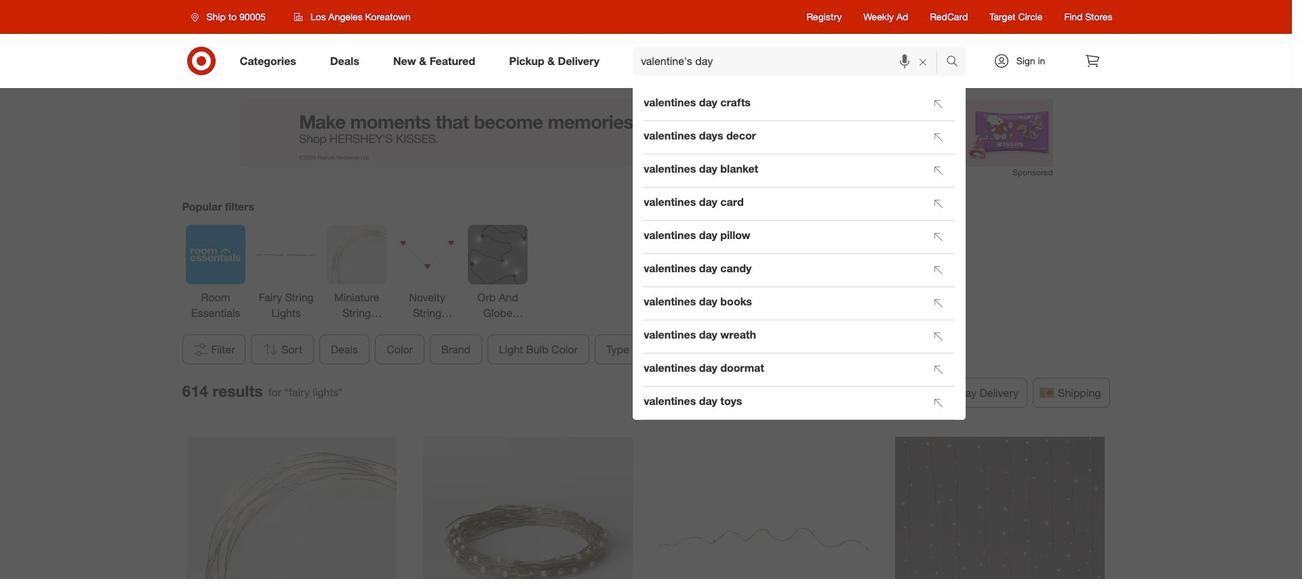 Task type: describe. For each thing, give the bounding box(es) containing it.
What can we help you find? suggestions appear below search field
[[633, 46, 949, 76]]



Task type: locate. For each thing, give the bounding box(es) containing it.
90ct extended led fairy lights - room essentials™ image
[[187, 438, 397, 580], [187, 438, 397, 580]]

14.56' x 14.56' 40rgb led fairy lights with remote control - room essentials™ image
[[423, 438, 633, 580], [423, 438, 633, 580]]

100ltr led plug-in curtain string lights with clips - room essentials™ image
[[895, 438, 1105, 580], [895, 438, 1105, 580]]

advertisement element
[[239, 99, 1053, 167]]

northlight 100ct led micro fairy lights warm white - 16.25' copper wire image
[[659, 438, 869, 580], [659, 438, 869, 580]]



Task type: vqa. For each thing, say whether or not it's contained in the screenshot.
Advertisement Element
yes



